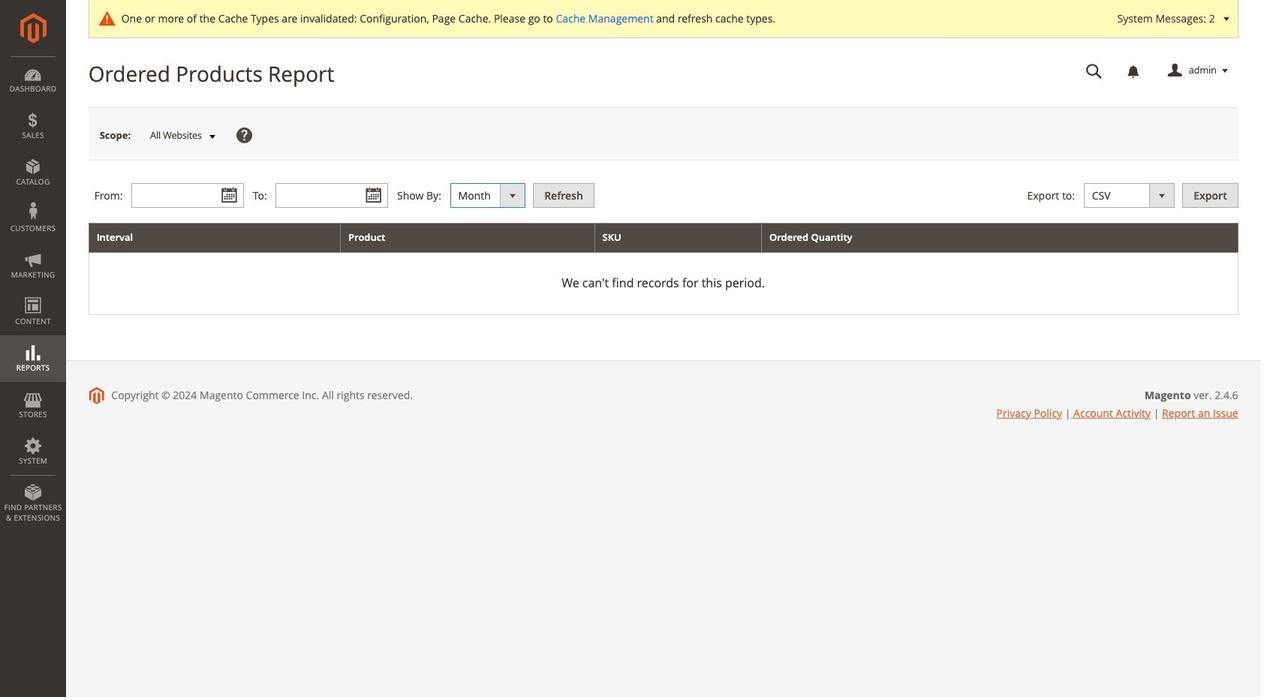 Task type: locate. For each thing, give the bounding box(es) containing it.
menu bar
[[0, 56, 66, 531]]

None text field
[[131, 183, 244, 208]]

None text field
[[1075, 58, 1113, 84], [276, 183, 388, 208], [1075, 58, 1113, 84], [276, 183, 388, 208]]



Task type: describe. For each thing, give the bounding box(es) containing it.
magento admin panel image
[[20, 13, 46, 44]]



